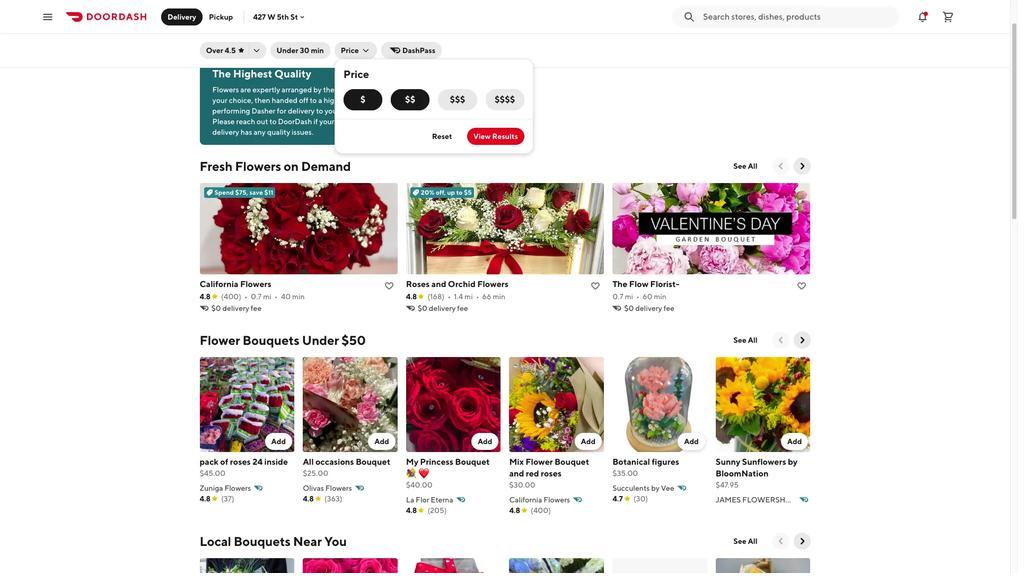 Task type: vqa. For each thing, say whether or not it's contained in the screenshot.
'7.9 mi • Closed'
no



Task type: describe. For each thing, give the bounding box(es) containing it.
3 add from the left
[[478, 437, 493, 445]]

open menu image
[[41, 10, 54, 23]]

delivery down please on the top of page
[[212, 128, 239, 136]]

see all link for you
[[728, 533, 764, 549]]

0 vertical spatial (400)
[[221, 292, 241, 301]]

expertly
[[253, 85, 280, 94]]

see all for local bouquets near you
[[734, 537, 758, 545]]

3 fee from the left
[[664, 304, 675, 313]]

zuniga
[[200, 484, 223, 492]]

then
[[255, 96, 270, 105]]

$​0 for roses
[[418, 304, 428, 313]]

$$$ button
[[438, 89, 477, 110]]

previous button of carousel image for flower bouquets under $50
[[776, 335, 787, 345]]

has
[[241, 128, 252, 136]]

by inside flowers are expertly arranged by the florist of your choice, then handed off to a high performing dasher for delivery to your door. please reach out to doordash if your flower delivery has any quality issues.
[[314, 85, 322, 94]]

24
[[253, 457, 263, 467]]

$​0 delivery fee for and
[[418, 304, 468, 313]]

bouquets for local
[[234, 534, 291, 548]]

1 vertical spatial california
[[510, 495, 542, 504]]

4.8 for my princess bouquet 💐 ❤️
[[406, 506, 417, 514]]

james
[[716, 495, 741, 504]]

my
[[406, 457, 419, 467]]

(168)
[[428, 292, 445, 301]]

la flor eterna
[[406, 495, 454, 504]]

flower
[[336, 117, 357, 126]]

delivery
[[168, 12, 196, 21]]

4.8 for all occasions bouquet
[[303, 494, 314, 503]]

mix
[[510, 457, 524, 467]]

sunny
[[716, 457, 741, 467]]

the for the flow florist- 0.7 mi • 60 min
[[613, 279, 628, 289]]

price button
[[335, 42, 377, 59]]

• 0.7 mi • 40 min
[[245, 292, 305, 301]]

the flow florist- 0.7 mi • 60 min
[[613, 279, 680, 301]]

0 horizontal spatial california
[[200, 279, 239, 289]]

by inside sunny sunflowers by bloomnation $47.95
[[788, 457, 798, 467]]

to right out
[[270, 117, 277, 126]]

flowers up • 0.7 mi • 40 min at the left bottom of the page
[[240, 279, 271, 289]]

0.7 inside the flow florist- 0.7 mi • 60 min
[[613, 292, 624, 301]]

roses
[[406, 279, 430, 289]]

spend $75, save $11
[[215, 188, 273, 196]]

sunflowers
[[743, 457, 787, 467]]

mi for and
[[465, 292, 473, 301]]

flowers up "(37)"
[[225, 484, 251, 492]]

james flowershop
[[716, 495, 797, 504]]

bouquet for all occasions bouquet
[[356, 457, 391, 467]]

delivery for california flowers
[[223, 304, 249, 313]]

fee for flowers
[[251, 304, 262, 313]]

local
[[200, 534, 231, 548]]

red
[[526, 468, 539, 478]]

next button of carousel image for you
[[797, 536, 808, 546]]

flower inside mix flower bouquet and red roses $30.00
[[526, 457, 553, 467]]

0 vertical spatial california flowers
[[200, 279, 271, 289]]

pickup button
[[203, 8, 240, 25]]

all for you
[[748, 537, 758, 545]]

min right 40
[[292, 292, 305, 301]]

flowershop
[[743, 495, 797, 504]]

0 items, open order cart image
[[942, 10, 955, 23]]

all occasions bouquet $25.00
[[303, 457, 391, 477]]

off,
[[436, 188, 446, 196]]

demand
[[301, 159, 351, 173]]

fresh flowers on demand
[[200, 159, 351, 173]]

427 w 5th st
[[253, 12, 298, 21]]

flor
[[416, 495, 430, 504]]

4 • from the left
[[476, 292, 479, 301]]

you
[[325, 534, 347, 548]]

1 vertical spatial california flowers
[[510, 495, 570, 504]]

succulents
[[613, 484, 650, 492]]

4.5
[[225, 46, 236, 55]]

(205)
[[428, 506, 447, 514]]

next button of carousel image for $50
[[797, 335, 808, 345]]

2 vertical spatial by
[[652, 484, 660, 492]]

bloomnation
[[716, 468, 769, 478]]

min right 66
[[493, 292, 506, 301]]

florist
[[336, 85, 356, 94]]

reset button
[[426, 128, 459, 145]]

pack of roses 24 inside $45.00
[[200, 457, 288, 477]]

min inside button
[[311, 46, 324, 55]]

see for flower bouquets under $50
[[734, 336, 747, 344]]

under 30 min
[[277, 46, 324, 55]]

flow
[[630, 279, 649, 289]]

to right up
[[457, 188, 463, 196]]

Store search: begin typing to search for stores available on DoorDash text field
[[704, 11, 893, 23]]

w
[[267, 12, 276, 21]]

arranged
[[282, 85, 312, 94]]

handed
[[272, 96, 298, 105]]

$5
[[464, 188, 472, 196]]

highest
[[233, 67, 272, 80]]

delivery for roses and orchid flowers
[[429, 304, 456, 313]]

spend
[[215, 188, 234, 196]]

20% off, up to $5
[[421, 188, 472, 196]]

local bouquets near you
[[200, 534, 347, 548]]

figures
[[652, 457, 680, 467]]

see all link for demand
[[728, 158, 764, 175]]

60
[[643, 292, 653, 301]]

$$$
[[450, 94, 465, 105]]

vee
[[661, 484, 675, 492]]

mi inside the flow florist- 0.7 mi • 60 min
[[625, 292, 633, 301]]

princess
[[420, 457, 454, 467]]

near
[[293, 534, 322, 548]]

$40.00
[[406, 481, 433, 489]]

$$$$
[[495, 94, 515, 105]]

4.8 for pack of roses 24 inside
[[200, 494, 211, 503]]

1 0.7 from the left
[[251, 292, 262, 301]]

$75,
[[235, 188, 248, 196]]

2 vertical spatial your
[[320, 117, 335, 126]]

$​0 delivery fee for flowers
[[211, 304, 262, 313]]

fresh
[[200, 159, 233, 173]]

sunny sunflowers by bloomnation $47.95
[[716, 457, 798, 489]]

save
[[250, 188, 263, 196]]

reach
[[236, 117, 255, 126]]

notification bell image
[[917, 10, 930, 23]]

$30.00
[[510, 481, 536, 489]]

roses inside mix flower bouquet and red roses $30.00
[[541, 468, 562, 478]]

427
[[253, 12, 266, 21]]

(37)
[[221, 494, 234, 503]]

40
[[281, 292, 291, 301]]

la
[[406, 495, 415, 504]]

flowers down mix flower bouquet and red roses $30.00
[[544, 495, 570, 504]]

to down a on the top left
[[316, 107, 323, 115]]

botanical figures $35.00
[[613, 457, 680, 477]]



Task type: locate. For each thing, give the bounding box(es) containing it.
4 add from the left
[[581, 437, 596, 445]]

mi right 1.4
[[465, 292, 473, 301]]

1 vertical spatial and
[[510, 468, 524, 478]]

flowers up 66
[[478, 279, 509, 289]]

and inside mix flower bouquet and red roses $30.00
[[510, 468, 524, 478]]

of inside flowers are expertly arranged by the florist of your choice, then handed off to a high performing dasher for delivery to your door. please reach out to doordash if your flower delivery has any quality issues.
[[357, 85, 364, 94]]

0 horizontal spatial of
[[220, 457, 228, 467]]

your down high
[[325, 107, 340, 115]]

the for the highest quality
[[212, 67, 231, 80]]

0 horizontal spatial mi
[[263, 292, 272, 301]]

fee down florist-
[[664, 304, 675, 313]]

1 add from the left
[[271, 437, 286, 445]]

bouquets left near
[[234, 534, 291, 548]]

0 vertical spatial see all
[[734, 162, 758, 170]]

1 next button of carousel image from the top
[[797, 161, 808, 171]]

reset
[[432, 132, 452, 141]]

0 vertical spatial your
[[212, 96, 228, 105]]

0 horizontal spatial under
[[277, 46, 299, 55]]

❤️
[[419, 468, 429, 478]]

bouquets inside local bouquets near you link
[[234, 534, 291, 548]]

min right '60'
[[654, 292, 667, 301]]

1 vertical spatial bouquets
[[234, 534, 291, 548]]

(400) down $30.00
[[531, 506, 551, 514]]

1 bouquet from the left
[[356, 457, 391, 467]]

(30)
[[634, 494, 648, 503]]

0 vertical spatial see
[[734, 162, 747, 170]]

1 horizontal spatial roses
[[541, 468, 562, 478]]

20%
[[421, 188, 435, 196]]

0 horizontal spatial the
[[212, 67, 231, 80]]

1 horizontal spatial 0.7
[[613, 292, 624, 301]]

flowers up choice,
[[212, 85, 239, 94]]

2 vertical spatial see
[[734, 537, 747, 545]]

1 horizontal spatial $​0 delivery fee
[[418, 304, 468, 313]]

delivery down (168) on the bottom
[[429, 304, 456, 313]]

$$ button
[[391, 89, 430, 110]]

1 horizontal spatial and
[[510, 468, 524, 478]]

your
[[212, 96, 228, 105], [325, 107, 340, 115], [320, 117, 335, 126]]

1 vertical spatial your
[[325, 107, 340, 115]]

1 horizontal spatial california
[[510, 495, 542, 504]]

1 see from the top
[[734, 162, 747, 170]]

1 • from the left
[[245, 292, 248, 301]]

to left a on the top left
[[310, 96, 317, 105]]

$​0 delivery fee down (168) on the bottom
[[418, 304, 468, 313]]

price
[[341, 46, 359, 55], [344, 68, 369, 80]]

1 horizontal spatial bouquet
[[455, 457, 490, 467]]

fee for and
[[457, 304, 468, 313]]

view results button
[[467, 128, 525, 145]]

zuniga flowers
[[200, 484, 251, 492]]

1 horizontal spatial mi
[[465, 292, 473, 301]]

door.
[[341, 107, 358, 115]]

the highest quality
[[212, 67, 311, 80]]

0 horizontal spatial $​0 delivery fee
[[211, 304, 262, 313]]

all for demand
[[748, 162, 758, 170]]

by up a on the top left
[[314, 85, 322, 94]]

roses right red
[[541, 468, 562, 478]]

previous button of carousel image for local bouquets near you
[[776, 536, 787, 546]]

$​0 delivery fee down • 0.7 mi • 40 min at the left bottom of the page
[[211, 304, 262, 313]]

quality
[[267, 128, 290, 136]]

roses left 24
[[230, 457, 251, 467]]

price inside button
[[341, 46, 359, 55]]

2 horizontal spatial $​0 delivery fee
[[625, 304, 675, 313]]

next button of carousel image
[[797, 161, 808, 171], [797, 335, 808, 345], [797, 536, 808, 546]]

(400)
[[221, 292, 241, 301], [531, 506, 551, 514]]

mi left 40
[[263, 292, 272, 301]]

mi for flowers
[[263, 292, 272, 301]]

view results
[[474, 132, 518, 141]]

your right if
[[320, 117, 335, 126]]

bouquet inside my princess bouquet 💐 ❤️ $40.00
[[455, 457, 490, 467]]

2 horizontal spatial bouquet
[[555, 457, 590, 467]]

2 horizontal spatial fee
[[664, 304, 675, 313]]

0 vertical spatial of
[[357, 85, 364, 94]]

see for fresh flowers on demand
[[734, 162, 747, 170]]

roses
[[230, 457, 251, 467], [541, 468, 562, 478]]

by left vee
[[652, 484, 660, 492]]

0 vertical spatial flower
[[200, 333, 240, 348]]

botanical
[[613, 457, 650, 467]]

2 fee from the left
[[457, 304, 468, 313]]

bouquets for flower
[[243, 333, 300, 348]]

2 see from the top
[[734, 336, 747, 344]]

6 add from the left
[[788, 437, 802, 445]]

the
[[323, 85, 335, 94]]

4.8 for mix flower bouquet and red roses
[[510, 506, 521, 514]]

1 horizontal spatial under
[[302, 333, 339, 348]]

2 mi from the left
[[465, 292, 473, 301]]

427 w 5th st button
[[253, 12, 307, 21]]

add for sunny sunflowers by bloomnation
[[788, 437, 802, 445]]

1 vertical spatial see
[[734, 336, 747, 344]]

flowers up save
[[235, 159, 281, 173]]

of right pack
[[220, 457, 228, 467]]

add for botanical figures
[[685, 437, 699, 445]]

roses and orchid flowers
[[406, 279, 509, 289]]

by right sunflowers
[[788, 457, 798, 467]]

results
[[492, 132, 518, 141]]

all for $50
[[748, 336, 758, 344]]

mi
[[263, 292, 272, 301], [465, 292, 473, 301], [625, 292, 633, 301]]

$35.00
[[613, 469, 638, 477]]

3 $​0 delivery fee from the left
[[625, 304, 675, 313]]

💐
[[406, 468, 417, 478]]

2 see all from the top
[[734, 336, 758, 344]]

see all link
[[728, 158, 764, 175], [728, 332, 764, 349], [728, 533, 764, 549]]

my princess bouquet 💐 ❤️ $40.00
[[406, 457, 490, 489]]

under 30 min button
[[270, 42, 330, 59]]

flower bouquets under $50
[[200, 333, 366, 348]]

0 vertical spatial price
[[341, 46, 359, 55]]

inside
[[264, 457, 288, 467]]

min inside the flow florist- 0.7 mi • 60 min
[[654, 292, 667, 301]]

flowers inside flowers are expertly arranged by the florist of your choice, then handed off to a high performing dasher for delivery to your door. please reach out to doordash if your flower delivery has any quality issues.
[[212, 85, 239, 94]]

next button of carousel image for demand
[[797, 161, 808, 171]]

off
[[299, 96, 309, 105]]

bouquet for my princess bouquet 💐 ❤️
[[455, 457, 490, 467]]

5 add from the left
[[685, 437, 699, 445]]

if
[[314, 117, 318, 126]]

roses inside the pack of roses 24 inside $45.00
[[230, 457, 251, 467]]

0 horizontal spatial (400)
[[221, 292, 241, 301]]

flower bouquets under $50 link
[[200, 332, 366, 349]]

2 previous button of carousel image from the top
[[776, 536, 787, 546]]

1 previous button of carousel image from the top
[[776, 335, 787, 345]]

0 horizontal spatial and
[[432, 279, 447, 289]]

3 see from the top
[[734, 537, 747, 545]]

1 horizontal spatial flower
[[526, 457, 553, 467]]

on
[[284, 159, 299, 173]]

0 vertical spatial roses
[[230, 457, 251, 467]]

1 horizontal spatial (400)
[[531, 506, 551, 514]]

2 see all link from the top
[[728, 332, 764, 349]]

0 vertical spatial the
[[212, 67, 231, 80]]

bouquet inside all occasions bouquet $25.00
[[356, 457, 391, 467]]

2 horizontal spatial $​0
[[625, 304, 634, 313]]

$50
[[342, 333, 366, 348]]

2 add from the left
[[375, 437, 389, 445]]

of inside the pack of roses 24 inside $45.00
[[220, 457, 228, 467]]

$​0 delivery fee down '60'
[[625, 304, 675, 313]]

1 mi from the left
[[263, 292, 272, 301]]

under inside the flower bouquets under $50 link
[[302, 333, 339, 348]]

see all
[[734, 162, 758, 170], [734, 336, 758, 344], [734, 537, 758, 545]]

3 next button of carousel image from the top
[[797, 536, 808, 546]]

california flowers down $30.00
[[510, 495, 570, 504]]

0.7 left '60'
[[613, 292, 624, 301]]

under inside under 30 min button
[[277, 46, 299, 55]]

30
[[300, 46, 310, 55]]

2 horizontal spatial by
[[788, 457, 798, 467]]

california flowers up • 0.7 mi • 40 min at the left bottom of the page
[[200, 279, 271, 289]]

are
[[241, 85, 251, 94]]

3 $​0 from the left
[[625, 304, 634, 313]]

bouquets
[[243, 333, 300, 348], [234, 534, 291, 548]]

0 horizontal spatial $​0
[[211, 304, 221, 313]]

quality
[[275, 67, 311, 80]]

1 vertical spatial flower
[[526, 457, 553, 467]]

3 bouquet from the left
[[555, 457, 590, 467]]

mi down flow
[[625, 292, 633, 301]]

orchid
[[448, 279, 476, 289]]

mix flower bouquet and red roses $30.00
[[510, 457, 590, 489]]

previous button of carousel image
[[776, 161, 787, 171]]

olivas
[[303, 484, 324, 492]]

flowers up (363)
[[326, 484, 352, 492]]

$
[[361, 94, 366, 105]]

1 vertical spatial the
[[613, 279, 628, 289]]

• 1.4 mi • 66 min
[[448, 292, 506, 301]]

66
[[483, 292, 492, 301]]

bouquets inside the flower bouquets under $50 link
[[243, 333, 300, 348]]

3 see all from the top
[[734, 537, 758, 545]]

0 vertical spatial and
[[432, 279, 447, 289]]

of up '$'
[[357, 85, 364, 94]]

dashpass
[[403, 46, 436, 55]]

(363)
[[325, 494, 342, 503]]

to
[[310, 96, 317, 105], [316, 107, 323, 115], [270, 117, 277, 126], [457, 188, 463, 196]]

delivery down '60'
[[636, 304, 663, 313]]

dashpass button
[[381, 42, 442, 59]]

0 vertical spatial bouquets
[[243, 333, 300, 348]]

2 horizontal spatial mi
[[625, 292, 633, 301]]

1 vertical spatial see all link
[[728, 332, 764, 349]]

bouquets down • 0.7 mi • 40 min at the left bottom of the page
[[243, 333, 300, 348]]

the down "over 4.5"
[[212, 67, 231, 80]]

1 horizontal spatial fee
[[457, 304, 468, 313]]

$45.00
[[200, 469, 226, 477]]

5th
[[277, 12, 289, 21]]

1 vertical spatial see all
[[734, 336, 758, 344]]

occasions
[[316, 457, 354, 467]]

0 horizontal spatial fee
[[251, 304, 262, 313]]

0 vertical spatial california
[[200, 279, 239, 289]]

and down mix
[[510, 468, 524, 478]]

all inside all occasions bouquet $25.00
[[303, 457, 314, 467]]

0 horizontal spatial flower
[[200, 333, 240, 348]]

see all for flower bouquets under $50
[[734, 336, 758, 344]]

2 $​0 delivery fee from the left
[[418, 304, 468, 313]]

see all link for $50
[[728, 332, 764, 349]]

$​0 for california
[[211, 304, 221, 313]]

(400) left • 0.7 mi • 40 min at the left bottom of the page
[[221, 292, 241, 301]]

fee down 1.4
[[457, 304, 468, 313]]

delivery for the flow florist-
[[636, 304, 663, 313]]

1 horizontal spatial by
[[652, 484, 660, 492]]

1 $​0 delivery fee from the left
[[211, 304, 262, 313]]

delivery down 'off'
[[288, 107, 315, 115]]

the left flow
[[613, 279, 628, 289]]

0 horizontal spatial by
[[314, 85, 322, 94]]

1 vertical spatial roses
[[541, 468, 562, 478]]

fresh flowers on demand link
[[200, 158, 351, 175]]

1 vertical spatial price
[[344, 68, 369, 80]]

$47.95
[[716, 481, 739, 489]]

2 0.7 from the left
[[613, 292, 624, 301]]

2 vertical spatial see all link
[[728, 533, 764, 549]]

1 fee from the left
[[251, 304, 262, 313]]

2 $​0 from the left
[[418, 304, 428, 313]]

3 • from the left
[[448, 292, 451, 301]]

delivery
[[288, 107, 315, 115], [212, 128, 239, 136], [223, 304, 249, 313], [429, 304, 456, 313], [636, 304, 663, 313]]

0 vertical spatial by
[[314, 85, 322, 94]]

see all for fresh flowers on demand
[[734, 162, 758, 170]]

see for local bouquets near you
[[734, 537, 747, 545]]

1 horizontal spatial california flowers
[[510, 495, 570, 504]]

for
[[277, 107, 287, 115]]

$25.00
[[303, 469, 329, 477]]

under left 30
[[277, 46, 299, 55]]

2 • from the left
[[275, 292, 278, 301]]

by
[[314, 85, 322, 94], [788, 457, 798, 467], [652, 484, 660, 492]]

eterna
[[431, 495, 454, 504]]

0 vertical spatial next button of carousel image
[[797, 161, 808, 171]]

0 horizontal spatial roses
[[230, 457, 251, 467]]

0 vertical spatial previous button of carousel image
[[776, 335, 787, 345]]

0 vertical spatial under
[[277, 46, 299, 55]]

under left "$50"
[[302, 333, 339, 348]]

1 horizontal spatial of
[[357, 85, 364, 94]]

succulents by vee
[[613, 484, 675, 492]]

fee
[[251, 304, 262, 313], [457, 304, 468, 313], [664, 304, 675, 313]]

fee down • 0.7 mi • 40 min at the left bottom of the page
[[251, 304, 262, 313]]

bouquet for mix flower bouquet and red roses
[[555, 457, 590, 467]]

0 horizontal spatial bouquet
[[356, 457, 391, 467]]

your up performing at the left of page
[[212, 96, 228, 105]]

please
[[212, 117, 235, 126]]

bouquet inside mix flower bouquet and red roses $30.00
[[555, 457, 590, 467]]

3 see all link from the top
[[728, 533, 764, 549]]

1 horizontal spatial the
[[613, 279, 628, 289]]

add for pack of roses 24 inside
[[271, 437, 286, 445]]

1 vertical spatial under
[[302, 333, 339, 348]]

• inside the flow florist- 0.7 mi • 60 min
[[637, 292, 640, 301]]

1 $​0 from the left
[[211, 304, 221, 313]]

florist-
[[651, 279, 680, 289]]

2 bouquet from the left
[[455, 457, 490, 467]]

4.7
[[613, 494, 623, 503]]

4.8
[[200, 292, 211, 301], [406, 292, 417, 301], [200, 494, 211, 503], [303, 494, 314, 503], [406, 506, 417, 514], [510, 506, 521, 514]]

2 vertical spatial see all
[[734, 537, 758, 545]]

2 next button of carousel image from the top
[[797, 335, 808, 345]]

1 vertical spatial (400)
[[531, 506, 551, 514]]

1 vertical spatial of
[[220, 457, 228, 467]]

$$
[[405, 94, 416, 105]]

1 vertical spatial by
[[788, 457, 798, 467]]

issues.
[[292, 128, 314, 136]]

min right 30
[[311, 46, 324, 55]]

1 see all from the top
[[734, 162, 758, 170]]

a
[[318, 96, 322, 105]]

$11
[[264, 188, 273, 196]]

the inside the flow florist- 0.7 mi • 60 min
[[613, 279, 628, 289]]

0 vertical spatial see all link
[[728, 158, 764, 175]]

1 vertical spatial next button of carousel image
[[797, 335, 808, 345]]

all
[[748, 162, 758, 170], [748, 336, 758, 344], [303, 457, 314, 467], [748, 537, 758, 545]]

previous button of carousel image
[[776, 335, 787, 345], [776, 536, 787, 546]]

0.7 left 40
[[251, 292, 262, 301]]

dasher
[[252, 107, 276, 115]]

add for all occasions bouquet
[[375, 437, 389, 445]]

1 vertical spatial previous button of carousel image
[[776, 536, 787, 546]]

5 • from the left
[[637, 292, 640, 301]]

1 horizontal spatial $​0
[[418, 304, 428, 313]]

doordash
[[278, 117, 312, 126]]

0 horizontal spatial 0.7
[[251, 292, 262, 301]]

local bouquets near you link
[[200, 533, 347, 549]]

and up (168) on the bottom
[[432, 279, 447, 289]]

3 mi from the left
[[625, 292, 633, 301]]

0 horizontal spatial california flowers
[[200, 279, 271, 289]]

1 see all link from the top
[[728, 158, 764, 175]]

delivery down • 0.7 mi • 40 min at the left bottom of the page
[[223, 304, 249, 313]]

2 vertical spatial next button of carousel image
[[797, 536, 808, 546]]



